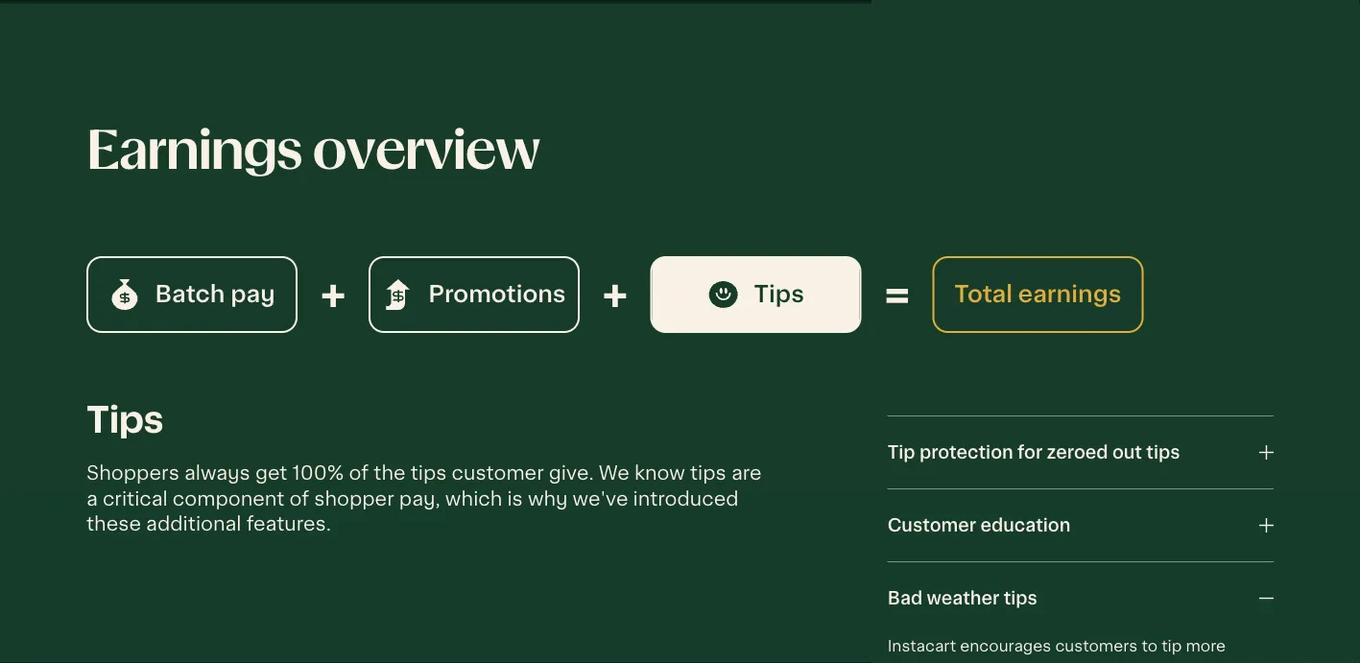 Task type: describe. For each thing, give the bounding box(es) containing it.
1 horizontal spatial of
[[349, 463, 369, 484]]

pay
[[231, 282, 275, 307]]

batch
[[155, 282, 225, 307]]

+ for batch pay
[[321, 272, 345, 317]]

always
[[184, 463, 250, 484]]

to
[[1142, 637, 1158, 654]]

we've
[[573, 488, 628, 509]]

introduced
[[633, 488, 739, 509]]

total
[[954, 282, 1013, 307]]

component
[[173, 488, 284, 509]]

+ for promotions
[[603, 272, 628, 317]]

customer education
[[888, 516, 1071, 535]]

tips up encourages
[[1004, 589, 1038, 608]]

customer
[[452, 463, 544, 484]]

tips up the 'introduced' at the bottom of page
[[690, 463, 727, 484]]

for
[[1018, 443, 1043, 462]]

why
[[528, 488, 568, 509]]

shoppers
[[86, 463, 179, 484]]

is
[[507, 488, 523, 509]]

=
[[885, 272, 910, 317]]

overview
[[313, 124, 540, 178]]

total earnings
[[954, 282, 1122, 307]]

batch pay
[[155, 282, 275, 307]]

promotions
[[428, 282, 566, 307]]

protection
[[920, 443, 1014, 462]]

bad
[[1008, 661, 1037, 663]]

earnings
[[86, 124, 302, 178]]

instacart
[[888, 637, 956, 654]]

get
[[255, 463, 287, 484]]

these
[[86, 514, 141, 535]]

instacart encourages customers to tip more during times of bad weather.
[[888, 637, 1226, 663]]



Task type: locate. For each thing, give the bounding box(es) containing it.
0 vertical spatial of
[[349, 463, 369, 484]]

earnings overview
[[86, 124, 540, 178]]

of
[[349, 463, 369, 484], [289, 488, 309, 509], [988, 661, 1004, 663]]

+
[[321, 272, 345, 317], [603, 272, 628, 317]]

during
[[888, 661, 937, 663]]

customers
[[1055, 637, 1138, 654]]

pay,
[[399, 488, 440, 509]]

shoppers always get 100% of the tips customer give. we know tips are a critical component of shopper pay, which is why we've introduced these additional features.
[[86, 463, 762, 535]]

0 vertical spatial tips
[[754, 282, 804, 307]]

0 horizontal spatial tips
[[86, 402, 164, 440]]

of up shopper
[[349, 463, 369, 484]]

0 horizontal spatial of
[[289, 488, 309, 509]]

features.
[[246, 514, 331, 535]]

more
[[1186, 637, 1226, 654]]

0 horizontal spatial +
[[321, 272, 345, 317]]

additional
[[146, 514, 241, 535]]

1 + from the left
[[321, 272, 345, 317]]

tips
[[754, 282, 804, 307], [86, 402, 164, 440]]

tip
[[1162, 637, 1182, 654]]

of inside instacart encourages customers to tip more during times of bad weather.
[[988, 661, 1004, 663]]

zeroed
[[1047, 443, 1108, 462]]

tips
[[1147, 443, 1180, 462], [411, 463, 447, 484], [690, 463, 727, 484], [1004, 589, 1038, 608]]

encourages
[[960, 637, 1052, 654]]

tips up pay,
[[411, 463, 447, 484]]

education
[[981, 516, 1071, 535]]

the
[[374, 463, 406, 484]]

weather.
[[1041, 661, 1107, 663]]

which
[[445, 488, 502, 509]]

bad
[[888, 589, 923, 608]]

are
[[731, 463, 762, 484]]

customer
[[888, 516, 976, 535]]

2 vertical spatial of
[[988, 661, 1004, 663]]

critical
[[103, 488, 168, 509]]

1 horizontal spatial +
[[603, 272, 628, 317]]

give.
[[549, 463, 594, 484]]

2 + from the left
[[603, 272, 628, 317]]

out
[[1113, 443, 1142, 462]]

100%
[[292, 463, 344, 484]]

2 horizontal spatial of
[[988, 661, 1004, 663]]

of up features. at the bottom left
[[289, 488, 309, 509]]

of down encourages
[[988, 661, 1004, 663]]

shopper
[[314, 488, 394, 509]]

we
[[599, 463, 630, 484]]

tip
[[888, 443, 915, 462]]

tip protection for zeroed out tips
[[888, 443, 1180, 462]]

bad weather tips
[[888, 589, 1038, 608]]

earnings
[[1018, 282, 1122, 307]]

1 vertical spatial tips
[[86, 402, 164, 440]]

1 vertical spatial of
[[289, 488, 309, 509]]

1 horizontal spatial tips
[[754, 282, 804, 307]]

tips right out
[[1147, 443, 1180, 462]]

a
[[86, 488, 98, 509]]

know
[[635, 463, 685, 484]]

weather
[[927, 589, 1000, 608]]

times
[[941, 661, 984, 663]]



Task type: vqa. For each thing, say whether or not it's contained in the screenshot.


